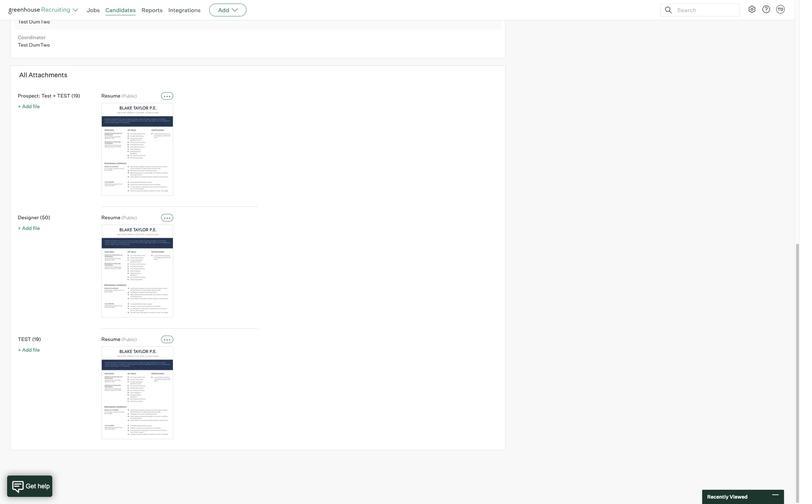 Task type: locate. For each thing, give the bounding box(es) containing it.
test inside coordinator test dumtwo
[[18, 42, 28, 48]]

0 vertical spatial resume (public)
[[101, 93, 137, 99]]

+ add file link for designer
[[18, 225, 40, 231]]

test inside recruiter test dumtwo
[[18, 18, 28, 24]]

(public) for prospect: test + test (19)
[[122, 93, 137, 99]]

2 vertical spatial file
[[33, 347, 40, 353]]

+ add file down prospect:
[[18, 103, 40, 109]]

1 vertical spatial test
[[18, 336, 31, 342]]

coordinator test dumtwo
[[18, 34, 50, 48]]

2 dumtwo from the top
[[29, 42, 50, 48]]

1 vertical spatial (public)
[[122, 215, 137, 220]]

recruiter
[[18, 11, 39, 17]]

3 resume from the top
[[101, 336, 120, 342]]

test down recruiter
[[18, 18, 28, 24]]

0 vertical spatial file
[[33, 103, 40, 109]]

test
[[57, 93, 70, 99], [18, 336, 31, 342]]

1 vertical spatial resume
[[101, 214, 120, 220]]

2 vertical spatial + add file
[[18, 347, 40, 353]]

1 (public) from the top
[[122, 93, 137, 99]]

Search text field
[[676, 5, 734, 15]]

configure image
[[748, 5, 757, 14]]

1 + add file link from the top
[[18, 103, 40, 109]]

resume (public) for test (19)
[[101, 336, 137, 342]]

0 vertical spatial test
[[57, 93, 70, 99]]

1 vertical spatial file
[[33, 225, 40, 231]]

2 vertical spatial (public)
[[122, 337, 137, 342]]

1 vertical spatial test
[[18, 42, 28, 48]]

0 horizontal spatial test
[[18, 336, 31, 342]]

1 resume (public) from the top
[[101, 93, 137, 99]]

+ add file link for test
[[18, 347, 40, 353]]

0 vertical spatial dumtwo
[[29, 18, 50, 24]]

reports
[[142, 6, 163, 14]]

greenhouse recruiting image
[[9, 6, 73, 14]]

+ down prospect:
[[18, 103, 21, 109]]

add button
[[209, 4, 247, 16]]

1 vertical spatial + add file
[[18, 225, 40, 231]]

3 (public) from the top
[[122, 337, 137, 342]]

+ add file link
[[18, 103, 40, 109], [18, 225, 40, 231], [18, 347, 40, 353]]

add
[[218, 6, 229, 14], [22, 103, 32, 109], [22, 225, 32, 231], [22, 347, 32, 353]]

2 + add file link from the top
[[18, 225, 40, 231]]

add for prospect: test + test (19)
[[22, 103, 32, 109]]

(public)
[[122, 93, 137, 99], [122, 215, 137, 220], [122, 337, 137, 342]]

+
[[53, 93, 56, 99], [18, 103, 21, 109], [18, 225, 21, 231], [18, 347, 21, 353]]

2 (public) from the top
[[122, 215, 137, 220]]

2 + add file from the top
[[18, 225, 40, 231]]

1 resume from the top
[[101, 93, 120, 99]]

file down designer (50) at the top left
[[33, 225, 40, 231]]

+ for designer
[[18, 225, 21, 231]]

recruiter test dumtwo
[[18, 11, 50, 24]]

2 vertical spatial resume
[[101, 336, 120, 342]]

1 vertical spatial + add file link
[[18, 225, 40, 231]]

+ add file for prospect:
[[18, 103, 40, 109]]

all
[[19, 71, 27, 79]]

test right prospect:
[[41, 93, 52, 99]]

test for recruiter
[[18, 18, 28, 24]]

+ add file down test (19)
[[18, 347, 40, 353]]

1 horizontal spatial (19)
[[71, 93, 80, 99]]

1 vertical spatial (19)
[[32, 336, 41, 342]]

test down coordinator
[[18, 42, 28, 48]]

+ add file link down prospect:
[[18, 103, 40, 109]]

file down test (19)
[[33, 347, 40, 353]]

+ add file link down designer
[[18, 225, 40, 231]]

3 file from the top
[[33, 347, 40, 353]]

resume for prospect: test + test (19)
[[101, 93, 120, 99]]

dumtwo down coordinator
[[29, 42, 50, 48]]

+ add file for test
[[18, 347, 40, 353]]

3 + add file link from the top
[[18, 347, 40, 353]]

2 vertical spatial resume (public)
[[101, 336, 137, 342]]

test for coordinator
[[18, 42, 28, 48]]

0 vertical spatial + add file link
[[18, 103, 40, 109]]

dumtwo inside recruiter test dumtwo
[[29, 18, 50, 24]]

dumtwo down "greenhouse recruiting" image
[[29, 18, 50, 24]]

2 resume (public) from the top
[[101, 214, 137, 220]]

3 + add file from the top
[[18, 347, 40, 353]]

1 horizontal spatial test
[[57, 93, 70, 99]]

3 resume (public) from the top
[[101, 336, 137, 342]]

+ down test (19)
[[18, 347, 21, 353]]

0 vertical spatial resume
[[101, 93, 120, 99]]

file
[[33, 103, 40, 109], [33, 225, 40, 231], [33, 347, 40, 353]]

resume
[[101, 93, 120, 99], [101, 214, 120, 220], [101, 336, 120, 342]]

+ add file
[[18, 103, 40, 109], [18, 225, 40, 231], [18, 347, 40, 353]]

1 dumtwo from the top
[[29, 18, 50, 24]]

0 vertical spatial (19)
[[71, 93, 80, 99]]

file down prospect:
[[33, 103, 40, 109]]

test
[[18, 18, 28, 24], [18, 42, 28, 48], [41, 93, 52, 99]]

1 file from the top
[[33, 103, 40, 109]]

1 vertical spatial resume (public)
[[101, 214, 137, 220]]

viewed
[[730, 494, 748, 500]]

0 vertical spatial (public)
[[122, 93, 137, 99]]

designer (50)
[[18, 214, 50, 220]]

0 vertical spatial + add file
[[18, 103, 40, 109]]

(19)
[[71, 93, 80, 99], [32, 336, 41, 342]]

1 vertical spatial dumtwo
[[29, 42, 50, 48]]

2 resume from the top
[[101, 214, 120, 220]]

resume (public) for prospect: test + test (19)
[[101, 93, 137, 99]]

td button
[[777, 5, 785, 14]]

+ down designer
[[18, 225, 21, 231]]

designer
[[18, 214, 39, 220]]

resume (public)
[[101, 93, 137, 99], [101, 214, 137, 220], [101, 336, 137, 342]]

(50)
[[40, 214, 50, 220]]

+ add file link down test (19)
[[18, 347, 40, 353]]

2 vertical spatial + add file link
[[18, 347, 40, 353]]

td button
[[775, 4, 787, 15]]

0 vertical spatial test
[[18, 18, 28, 24]]

resume for test (19)
[[101, 336, 120, 342]]

1 + add file from the top
[[18, 103, 40, 109]]

+ add file down designer
[[18, 225, 40, 231]]

file for prospect:
[[33, 103, 40, 109]]

dumtwo inside coordinator test dumtwo
[[29, 42, 50, 48]]

2 file from the top
[[33, 225, 40, 231]]

dumtwo
[[29, 18, 50, 24], [29, 42, 50, 48]]

recently
[[708, 494, 729, 500]]



Task type: describe. For each thing, give the bounding box(es) containing it.
recently viewed
[[708, 494, 748, 500]]

attachments
[[29, 71, 67, 79]]

jobs link
[[87, 6, 100, 14]]

file for test
[[33, 347, 40, 353]]

add for test (19)
[[22, 347, 32, 353]]

+ for test
[[18, 347, 21, 353]]

all attachments
[[19, 71, 67, 79]]

integrations
[[168, 6, 201, 14]]

jobs
[[87, 6, 100, 14]]

add inside popup button
[[218, 6, 229, 14]]

td
[[778, 7, 784, 12]]

prospect: test + test (19)
[[18, 93, 80, 99]]

candidates
[[106, 6, 136, 14]]

+ add file for designer
[[18, 225, 40, 231]]

+ down attachments
[[53, 93, 56, 99]]

(public) for test (19)
[[122, 337, 137, 342]]

add for designer (50)
[[22, 225, 32, 231]]

0 horizontal spatial (19)
[[32, 336, 41, 342]]

reports link
[[142, 6, 163, 14]]

(public) for designer (50)
[[122, 215, 137, 220]]

dumtwo for recruiter
[[29, 18, 50, 24]]

prospect:
[[18, 93, 40, 99]]

candidates link
[[106, 6, 136, 14]]

coordinator
[[18, 34, 46, 40]]

2 vertical spatial test
[[41, 93, 52, 99]]

dumtwo for coordinator
[[29, 42, 50, 48]]

+ add file link for prospect:
[[18, 103, 40, 109]]

integrations link
[[168, 6, 201, 14]]

resume for designer (50)
[[101, 214, 120, 220]]

resume (public) for designer (50)
[[101, 214, 137, 220]]

file for designer
[[33, 225, 40, 231]]

test (19)
[[18, 336, 41, 342]]

+ for prospect:
[[18, 103, 21, 109]]



Task type: vqa. For each thing, say whether or not it's contained in the screenshot.
right —
no



